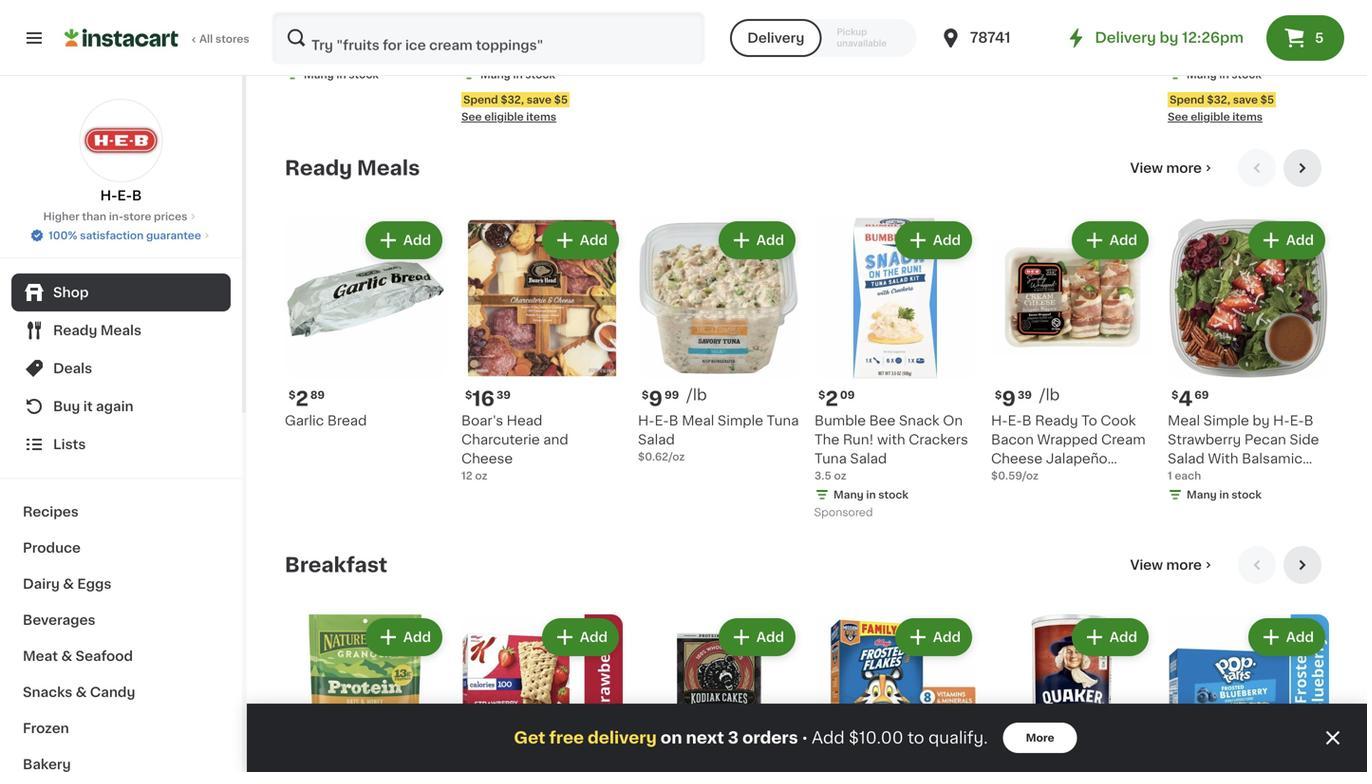 Task type: vqa. For each thing, say whether or not it's contained in the screenshot.
small to the right
no



Task type: describe. For each thing, give the bounding box(es) containing it.
/lb inside $ 9 39 /lb
[[1040, 388, 1060, 403]]

1 hot from the left
[[815, 0, 839, 7]]

candy
[[90, 686, 135, 699]]

100% satisfaction guarantee
[[49, 230, 201, 241]]

deals
[[53, 362, 92, 375]]

ready inside dropdown button
[[53, 324, 97, 337]]

ready meals inside dropdown button
[[53, 324, 142, 337]]

in down bumble bee snack on the run! with crackers tuna salad 3.5 oz
[[866, 490, 876, 500]]

$32, for snacks
[[501, 95, 524, 105]]

salad for bumble
[[850, 452, 887, 465]]

crackers
[[909, 433, 969, 446]]

view for ready meals
[[1131, 161, 1163, 175]]

b for h-e-b meal simple tuna salad $0.62/oz
[[669, 414, 679, 427]]

$0.62/oz
[[638, 452, 685, 462]]

2 for garlic bread
[[296, 389, 309, 409]]

ready meals inside item carousel "region"
[[285, 158, 420, 178]]

oz inside bumble bee snack on the run! with crackers tuna salad 3.5 oz
[[834, 471, 847, 481]]

see for bagel bites cheese & pepperoni mini pizza bagel frozen food snacks
[[1168, 112, 1189, 122]]

and
[[543, 433, 569, 446]]

stores
[[215, 34, 249, 44]]

dairy
[[23, 577, 60, 591]]

boar's head charcuterie and cheese 12 oz
[[462, 414, 569, 481]]

many in stock for totino's pizza rolls, pepperoni flavored, frozen snacks
[[304, 69, 379, 80]]

spend $32, save $5 see eligible items for food
[[1168, 95, 1275, 122]]

seafood
[[76, 650, 133, 663]]

b for h-e-b simply wrapped cream cheese jalapeno poppers value pack
[[669, 0, 679, 7]]

by inside meal simple by h-e-b strawberry pecan side salad with balsamic vinaigrette
[[1253, 414, 1270, 427]]

delimex
[[462, 0, 516, 7]]

1 vertical spatial ct
[[476, 50, 487, 61]]

09
[[840, 390, 855, 400]]

higher than in-store prices link
[[43, 209, 199, 224]]

poppers inside h-e-b ready to cook bacon wrapped cream cheese jalapeño poppers
[[991, 471, 1048, 484]]

totino's
[[285, 0, 336, 7]]

save for snacks
[[527, 95, 552, 105]]

stock down with
[[1232, 490, 1262, 500]]

more button
[[1003, 723, 1078, 753]]

in for bagel bites cheese & pepperoni mini pizza bagel frozen food snacks
[[1220, 69, 1229, 80]]

h-e-b link
[[79, 99, 163, 205]]

$ 2 09
[[819, 389, 855, 409]]

h-e-b ready to cook bacon wrapped cream cheese jalapeño poppers
[[991, 414, 1146, 484]]

chicken
[[519, 0, 574, 7]]

bakery
[[23, 758, 71, 771]]

pockets
[[843, 0, 897, 7]]

many for totino's pizza rolls, pepperoni flavored, frozen snacks
[[304, 69, 334, 80]]

delivery button
[[730, 19, 822, 57]]

stock for bagel bites cheese & pepperoni mini pizza bagel frozen food snacks
[[1232, 69, 1262, 80]]

snacks & candy
[[23, 686, 135, 699]]

12:26pm
[[1182, 31, 1244, 45]]

qualify.
[[929, 730, 988, 746]]

instacart logo image
[[65, 27, 179, 49]]

frozen inside delimex chicken & cheese large flour taquitos frozen food snacks
[[522, 32, 566, 45]]

product group containing hot pockets hot pocket pepperoni pizza
[[815, 0, 976, 61]]

salad for meal
[[1168, 452, 1205, 465]]

mozzarella
[[1071, 13, 1141, 26]]

100%
[[49, 230, 77, 241]]

buy it again link
[[11, 387, 231, 425]]

meal inside h-e-b meal simple tuna salad $0.62/oz
[[682, 414, 714, 427]]

e- for h-e-b ready to cook bacon wrapped cream cheese jalapeño poppers
[[1008, 414, 1022, 427]]

store
[[123, 211, 151, 222]]

$ for $ 2 09
[[819, 390, 826, 400]]

h- for h-e-b select ingredients mozzarella cheese sticks
[[991, 0, 1008, 7]]

h-e-b simply wrapped cream cheese jalapeno poppers value pack button
[[638, 0, 800, 64]]

ready meals button
[[11, 311, 231, 349]]

bagel bites cheese & pepperoni mini pizza bagel frozen food snacks
[[1168, 0, 1312, 64]]

in for delimex chicken & cheese large flour taquitos frozen food snacks
[[513, 69, 523, 80]]

18
[[462, 50, 473, 61]]

spend for bagel bites cheese & pepperoni mini pizza bagel frozen food snacks
[[1170, 95, 1205, 105]]

dairy & eggs link
[[11, 566, 231, 602]]

pepperoni for hot
[[815, 13, 883, 26]]

1 each
[[1168, 471, 1202, 481]]

0 vertical spatial ready
[[285, 158, 352, 178]]

h-e-b
[[100, 189, 142, 202]]

12 inside the hot pockets hot pocket pepperoni pizza 12 ct
[[815, 31, 826, 42]]

0 vertical spatial by
[[1160, 31, 1179, 45]]

jalapeno
[[638, 32, 700, 45]]

shop
[[53, 286, 89, 299]]

free
[[549, 730, 584, 746]]

many for delimex chicken & cheese large flour taquitos frozen food snacks
[[481, 69, 511, 80]]

h- for h-e-b
[[100, 189, 117, 202]]

delivery for delivery
[[748, 31, 805, 45]]

dairy & eggs
[[23, 577, 112, 591]]

taquitos
[[462, 32, 518, 45]]

e- for h-e-b simply wrapped cream cheese jalapeno poppers value pack
[[655, 0, 669, 7]]

mini
[[1240, 13, 1268, 26]]

value
[[763, 32, 799, 45]]

meal inside meal simple by h-e-b strawberry pecan side salad with balsamic vinaigrette
[[1168, 414, 1200, 427]]

view for breakfast
[[1131, 558, 1163, 572]]

boar's
[[462, 414, 503, 427]]

food inside bagel bites cheese & pepperoni mini pizza bagel frozen food snacks
[[1258, 32, 1292, 45]]

guarantee
[[146, 230, 201, 241]]

wrapped inside h-e-b ready to cook bacon wrapped cream cheese jalapeño poppers
[[1037, 433, 1098, 446]]

satisfaction
[[80, 230, 144, 241]]

lists
[[53, 438, 86, 451]]

bites
[[1209, 0, 1243, 7]]

h- inside meal simple by h-e-b strawberry pecan side salad with balsamic vinaigrette
[[1273, 414, 1290, 427]]

1
[[1168, 471, 1173, 481]]

9 for $ 9 99
[[649, 389, 663, 409]]

in for totino's pizza rolls, pepperoni flavored, frozen snacks
[[336, 69, 346, 80]]

treatment tracker modal dialog
[[247, 704, 1367, 772]]

b inside meal simple by h-e-b strawberry pecan side salad with balsamic vinaigrette
[[1304, 414, 1314, 427]]

16
[[472, 389, 495, 409]]

$ 9 39 /lb
[[995, 388, 1060, 409]]

simple inside h-e-b meal simple tuna salad $0.62/oz
[[718, 414, 764, 427]]

in down vinaigrette on the bottom right of the page
[[1220, 490, 1229, 500]]

delivery for delivery by 12:26pm
[[1095, 31, 1156, 45]]

to
[[908, 730, 925, 746]]

1 sponsored badge image from the top
[[815, 46, 872, 57]]

9 for $ 9 39 /lb
[[1002, 389, 1016, 409]]

delimex chicken & cheese large flour taquitos frozen food snacks
[[462, 0, 604, 64]]

cheese inside h-e-b simply wrapped cream cheese jalapeno poppers value pack
[[686, 13, 737, 26]]

2 for bumble bee snack on the run! with crackers tuna salad
[[826, 389, 838, 409]]

meat & seafood
[[23, 650, 133, 663]]

get
[[514, 730, 546, 746]]

deals link
[[11, 349, 231, 387]]

99
[[665, 390, 679, 400]]

vinaigrette
[[1168, 471, 1241, 484]]

stock for totino's pizza rolls, pepperoni flavored, frozen snacks
[[349, 69, 379, 80]]

bread
[[327, 414, 367, 427]]

strawberry
[[1168, 433, 1241, 446]]

meat
[[23, 650, 58, 663]]

$5 for food
[[554, 95, 568, 105]]

view more button for ready meals
[[1123, 149, 1223, 187]]

in-
[[109, 211, 123, 222]]

ready meals link
[[11, 311, 231, 349]]

delivery by 12:26pm
[[1095, 31, 1244, 45]]

item carousel region containing breakfast
[[285, 546, 1329, 772]]

bacon
[[991, 433, 1034, 446]]

run!
[[843, 433, 874, 446]]

more for ready meals
[[1167, 161, 1202, 175]]

beverages link
[[11, 602, 231, 638]]

tuna inside h-e-b meal simple tuna salad $0.62/oz
[[767, 414, 799, 427]]

many down vinaigrette on the bottom right of the page
[[1187, 490, 1217, 500]]

snacks inside bagel bites cheese & pepperoni mini pizza bagel frozen food snacks
[[1168, 51, 1216, 64]]

bumble
[[815, 414, 866, 427]]

service type group
[[730, 19, 917, 57]]

$9.39 per pound element
[[991, 387, 1153, 411]]

snacks & candy link
[[11, 674, 231, 710]]

many in stock for bagel bites cheese & pepperoni mini pizza bagel frozen food snacks
[[1187, 69, 1262, 80]]

the
[[815, 433, 840, 446]]

prices
[[154, 211, 187, 222]]

& inside bagel bites cheese & pepperoni mini pizza bagel frozen food snacks
[[1302, 0, 1312, 7]]

with
[[1208, 452, 1239, 465]]

ct inside the hot pockets hot pocket pepperoni pizza 12 ct
[[828, 31, 839, 42]]

spend $32, save $5 see eligible items for snacks
[[462, 95, 568, 122]]

frozen inside totino's pizza rolls, pepperoni flavored, frozen snacks 48.8 oz
[[285, 32, 330, 45]]

get free delivery on next 3 orders • add $10.00 to qualify.
[[514, 730, 988, 746]]



Task type: locate. For each thing, give the bounding box(es) containing it.
flavored,
[[357, 13, 418, 26]]

it
[[83, 400, 93, 413]]

garlic bread
[[285, 414, 367, 427]]

many in stock for delimex chicken & cheese large flour taquitos frozen food snacks
[[481, 69, 555, 80]]

cheese up mini
[[1247, 0, 1298, 7]]

simply
[[682, 0, 728, 7]]

0 horizontal spatial poppers
[[703, 32, 759, 45]]

0 horizontal spatial save
[[527, 95, 552, 105]]

0 horizontal spatial spend
[[463, 95, 498, 105]]

b inside h-e-b meal simple tuna salad $0.62/oz
[[669, 414, 679, 427]]

$ left 69
[[1172, 390, 1179, 400]]

recipes link
[[11, 494, 231, 530]]

add button
[[367, 223, 441, 257], [544, 223, 617, 257], [721, 223, 794, 257], [897, 223, 971, 257], [1074, 223, 1147, 257], [1250, 223, 1324, 257], [367, 620, 441, 654], [544, 620, 617, 654], [721, 620, 794, 654], [897, 620, 971, 654], [1074, 620, 1147, 654], [1250, 620, 1324, 654]]

spend
[[463, 95, 498, 105], [1170, 95, 1205, 105]]

1 horizontal spatial ct
[[828, 31, 839, 42]]

0 horizontal spatial salad
[[638, 433, 675, 446]]

$ for $ 9 99
[[642, 390, 649, 400]]

0 horizontal spatial oz
[[312, 50, 325, 61]]

1 39 from the left
[[497, 390, 511, 400]]

product group containing 16
[[462, 218, 623, 483]]

1 horizontal spatial meals
[[357, 158, 420, 178]]

frozen up bakery
[[23, 722, 69, 735]]

eligible for delimex chicken & cheese large flour taquitos frozen food snacks
[[485, 112, 524, 122]]

1 horizontal spatial salad
[[850, 452, 887, 465]]

product group containing delimex chicken & cheese large flour taquitos frozen food snacks
[[462, 0, 623, 124]]

pepperoni inside bagel bites cheese & pepperoni mini pizza bagel frozen food snacks
[[1168, 13, 1237, 26]]

b inside "link"
[[132, 189, 142, 202]]

cream inside h-e-b simply wrapped cream cheese jalapeno poppers value pack
[[638, 13, 683, 26]]

2 item carousel region from the top
[[285, 546, 1329, 772]]

poppers inside h-e-b simply wrapped cream cheese jalapeno poppers value pack
[[703, 32, 759, 45]]

39 for 9
[[1018, 390, 1032, 400]]

$ inside $ 2 89
[[289, 390, 296, 400]]

spend for delimex chicken & cheese large flour taquitos frozen food snacks
[[463, 95, 498, 105]]

78741 button
[[940, 11, 1054, 65]]

1 horizontal spatial food
[[1258, 32, 1292, 45]]

None search field
[[272, 11, 706, 65]]

2 horizontal spatial pizza
[[1272, 13, 1306, 26]]

0 vertical spatial view more
[[1131, 161, 1202, 175]]

$ for $ 4 69
[[1172, 390, 1179, 400]]

pizza inside the hot pockets hot pocket pepperoni pizza 12 ct
[[887, 13, 921, 26]]

$10.00
[[849, 730, 904, 746]]

0 horizontal spatial by
[[1160, 31, 1179, 45]]

product group containing bagel bites cheese & pepperoni mini pizza bagel frozen food snacks
[[1168, 0, 1329, 124]]

b for h-e-b ready to cook bacon wrapped cream cheese jalapeño poppers
[[1022, 414, 1032, 427]]

h-e-b meal simple tuna salad $0.62/oz
[[638, 414, 799, 462]]

h-e-b simply wrapped cream cheese jalapeno poppers value pack
[[638, 0, 799, 64]]

rolls,
[[377, 0, 414, 7]]

0 horizontal spatial spend $32, save $5 see eligible items
[[462, 95, 568, 122]]

1 vertical spatial sponsored badge image
[[815, 508, 872, 519]]

1 horizontal spatial hot
[[900, 0, 925, 7]]

/lb up h-e-b ready to cook bacon wrapped cream cheese jalapeño poppers
[[1040, 388, 1060, 403]]

add inside treatment tracker modal dialog
[[812, 730, 845, 746]]

cheese up $0.59/oz
[[991, 452, 1043, 465]]

many down 12:26pm
[[1187, 69, 1217, 80]]

1 pepperoni from the left
[[285, 13, 354, 26]]

oz right 48.8
[[312, 50, 325, 61]]

stock down totino's pizza rolls, pepperoni flavored, frozen snacks 48.8 oz
[[349, 69, 379, 80]]

frozen down mini
[[1209, 32, 1254, 45]]

all stores
[[199, 34, 249, 44]]

h-e-b select ingredients mozzarella cheese sticks button
[[991, 0, 1153, 63]]

add
[[403, 234, 431, 247], [580, 234, 608, 247], [757, 234, 784, 247], [933, 234, 961, 247], [1110, 234, 1138, 247], [1287, 234, 1314, 247], [403, 631, 431, 644], [580, 631, 608, 644], [757, 631, 784, 644], [933, 631, 961, 644], [1110, 631, 1138, 644], [1287, 631, 1314, 644], [812, 730, 845, 746]]

1 horizontal spatial spend $32, save $5 see eligible items
[[1168, 95, 1275, 122]]

0 vertical spatial wrapped
[[731, 0, 792, 7]]

0 vertical spatial meals
[[357, 158, 420, 178]]

1 vertical spatial view more
[[1131, 558, 1202, 572]]

stock for delimex chicken & cheese large flour taquitos frozen food snacks
[[525, 69, 555, 80]]

b inside h-e-b simply wrapped cream cheese jalapeno poppers value pack
[[669, 0, 679, 7]]

poppers down bacon
[[991, 471, 1048, 484]]

by left 12:26pm
[[1160, 31, 1179, 45]]

39 right "16"
[[497, 390, 511, 400]]

simple up strawberry
[[1204, 414, 1250, 427]]

1 horizontal spatial ready
[[285, 158, 352, 178]]

oz inside totino's pizza rolls, pepperoni flavored, frozen snacks 48.8 oz
[[312, 50, 325, 61]]

39 inside $ 16 39
[[497, 390, 511, 400]]

delivery inside button
[[748, 31, 805, 45]]

items
[[526, 112, 557, 122], [1233, 112, 1263, 122]]

eligible for bagel bites cheese & pepperoni mini pizza bagel frozen food snacks
[[1191, 112, 1230, 122]]

1 view from the top
[[1131, 161, 1163, 175]]

$32, down 12:26pm
[[1207, 95, 1231, 105]]

0 vertical spatial more
[[1167, 161, 1202, 175]]

see down 18 ct
[[462, 112, 482, 122]]

1 horizontal spatial $5
[[1261, 95, 1275, 105]]

1 horizontal spatial pizza
[[887, 13, 921, 26]]

2 save from the left
[[1233, 95, 1258, 105]]

orders
[[743, 730, 798, 746]]

1 spend from the left
[[463, 95, 498, 105]]

h- up "pecan"
[[1273, 414, 1290, 427]]

1 $5 from the left
[[554, 95, 568, 105]]

1 view more from the top
[[1131, 161, 1202, 175]]

1 food from the left
[[570, 32, 604, 45]]

cheese inside delimex chicken & cheese large flour taquitos frozen food snacks
[[462, 13, 513, 26]]

b left simply at the top
[[669, 0, 679, 7]]

items down bagel bites cheese & pepperoni mini pizza bagel frozen food snacks
[[1233, 112, 1263, 122]]

1 horizontal spatial tuna
[[815, 452, 847, 465]]

1 vertical spatial view more button
[[1123, 546, 1223, 584]]

cheese down charcuterie
[[462, 452, 513, 465]]

1 horizontal spatial pepperoni
[[815, 13, 883, 26]]

tuna up 3.5
[[815, 452, 847, 465]]

snack
[[899, 414, 940, 427]]

e- for h-e-b select ingredients mozzarella cheese sticks
[[1008, 0, 1022, 7]]

produce
[[23, 541, 81, 555]]

1 horizontal spatial 2
[[826, 389, 838, 409]]

on
[[943, 414, 963, 427]]

h- for h-e-b meal simple tuna salad $0.62/oz
[[638, 414, 655, 427]]

& for seafood
[[61, 650, 72, 663]]

2 meal from the left
[[1168, 414, 1200, 427]]

1 spend $32, save $5 see eligible items from the left
[[462, 95, 568, 122]]

cream up 'jalapeno'
[[638, 13, 683, 26]]

items down delimex chicken & cheese large flour taquitos frozen food snacks
[[526, 112, 557, 122]]

2 2 from the left
[[826, 389, 838, 409]]

e- up higher than in-store prices link
[[117, 189, 132, 202]]

snacks down meat
[[23, 686, 72, 699]]

view more button for breakfast
[[1123, 546, 1223, 584]]

cheese inside the boar's head charcuterie and cheese 12 oz
[[462, 452, 513, 465]]

0 horizontal spatial wrapped
[[731, 0, 792, 7]]

h- down $ 9 99
[[638, 414, 655, 427]]

1 items from the left
[[526, 112, 557, 122]]

many down run!
[[834, 490, 864, 500]]

& left eggs
[[63, 577, 74, 591]]

39 for 16
[[497, 390, 511, 400]]

2 $ from the left
[[465, 390, 472, 400]]

pepperoni down the pockets
[[815, 13, 883, 26]]

cheese down ingredients
[[991, 32, 1043, 45]]

$32, down the "taquitos"
[[501, 95, 524, 105]]

items for food
[[1233, 112, 1263, 122]]

e- for h-e-b
[[117, 189, 132, 202]]

cheese inside h-e-b select ingredients mozzarella cheese sticks
[[991, 32, 1043, 45]]

item carousel region containing ready meals
[[285, 149, 1329, 531]]

b down $ 9 99
[[669, 414, 679, 427]]

salad down run!
[[850, 452, 887, 465]]

$ left 89
[[289, 390, 296, 400]]

charcuterie
[[462, 433, 540, 446]]

1 horizontal spatial simple
[[1204, 414, 1250, 427]]

1 horizontal spatial items
[[1233, 112, 1263, 122]]

pizza right mini
[[1272, 13, 1306, 26]]

many in stock down totino's pizza rolls, pepperoni flavored, frozen snacks 48.8 oz
[[304, 69, 379, 80]]

1 vertical spatial wrapped
[[1037, 433, 1098, 446]]

0 vertical spatial poppers
[[703, 32, 759, 45]]

0 horizontal spatial meals
[[101, 324, 142, 337]]

salad
[[638, 433, 675, 446], [850, 452, 887, 465], [1168, 452, 1205, 465]]

1 horizontal spatial 9
[[1002, 389, 1016, 409]]

meal down 4 on the bottom
[[1168, 414, 1200, 427]]

1 2 from the left
[[296, 389, 309, 409]]

h- up 'jalapeno'
[[638, 0, 655, 7]]

$9.99 per pound element
[[638, 387, 800, 411]]

/lb right 99
[[687, 388, 707, 403]]

1 vertical spatial view
[[1131, 558, 1163, 572]]

1 save from the left
[[527, 95, 552, 105]]

eligible down 12:26pm
[[1191, 112, 1230, 122]]

oz inside the boar's head charcuterie and cheese 12 oz
[[475, 471, 488, 481]]

12 right the value
[[815, 31, 826, 42]]

snacks inside totino's pizza rolls, pepperoni flavored, frozen snacks 48.8 oz
[[333, 32, 381, 45]]

1 horizontal spatial meal
[[1168, 414, 1200, 427]]

in down totino's pizza rolls, pepperoni flavored, frozen snacks 48.8 oz
[[336, 69, 346, 80]]

food inside delimex chicken & cheese large flour taquitos frozen food snacks
[[570, 32, 604, 45]]

e- inside meal simple by h-e-b strawberry pecan side salad with balsamic vinaigrette
[[1290, 414, 1304, 427]]

$ for $ 16 39
[[465, 390, 472, 400]]

save
[[527, 95, 552, 105], [1233, 95, 1258, 105]]

78741
[[970, 31, 1011, 45]]

cheese inside bagel bites cheese & pepperoni mini pizza bagel frozen food snacks
[[1247, 0, 1298, 7]]

0 vertical spatial tuna
[[767, 414, 799, 427]]

3 $ from the left
[[642, 390, 649, 400]]

cheese down simply at the top
[[686, 13, 737, 26]]

1 horizontal spatial eligible
[[1191, 112, 1230, 122]]

0 horizontal spatial cream
[[638, 13, 683, 26]]

sponsored badge image down 3.5
[[815, 508, 872, 519]]

h-e-b select ingredients mozzarella cheese sticks
[[991, 0, 1141, 45]]

1 vertical spatial meals
[[101, 324, 142, 337]]

h- inside h-e-b select ingredients mozzarella cheese sticks
[[991, 0, 1008, 7]]

1 horizontal spatial /lb
[[1040, 388, 1060, 403]]

ready
[[285, 158, 352, 178], [53, 324, 97, 337], [1035, 414, 1078, 427]]

0 vertical spatial view more button
[[1123, 149, 1223, 187]]

& up 5 'button'
[[1302, 0, 1312, 7]]

h- inside h-e-b ready to cook bacon wrapped cream cheese jalapeño poppers
[[991, 414, 1008, 427]]

2 39 from the left
[[1018, 390, 1032, 400]]

salad inside h-e-b meal simple tuna salad $0.62/oz
[[638, 433, 675, 446]]

2 eligible from the left
[[1191, 112, 1230, 122]]

$0.59/oz
[[991, 471, 1039, 481]]

item carousel region
[[285, 149, 1329, 531], [285, 546, 1329, 772]]

large
[[516, 13, 554, 26]]

12 inside the boar's head charcuterie and cheese 12 oz
[[462, 471, 473, 481]]

& for candy
[[76, 686, 87, 699]]

$ inside $ 2 09
[[819, 390, 826, 400]]

meal
[[682, 414, 714, 427], [1168, 414, 1200, 427]]

in down delimex chicken & cheese large flour taquitos frozen food snacks
[[513, 69, 523, 80]]

more for breakfast
[[1167, 558, 1202, 572]]

2 9 from the left
[[1002, 389, 1016, 409]]

3.5
[[815, 471, 832, 481]]

2 view more button from the top
[[1123, 546, 1223, 584]]

simple down '$9.99 per pound' element
[[718, 414, 764, 427]]

see for delimex chicken & cheese large flour taquitos frozen food snacks
[[462, 112, 482, 122]]

meat & seafood link
[[11, 638, 231, 674]]

& for eggs
[[63, 577, 74, 591]]

h- inside h-e-b "link"
[[100, 189, 117, 202]]

salad inside bumble bee snack on the run! with crackers tuna salad 3.5 oz
[[850, 452, 887, 465]]

2 $5 from the left
[[1261, 95, 1275, 105]]

0 horizontal spatial hot
[[815, 0, 839, 7]]

by
[[1160, 31, 1179, 45], [1253, 414, 1270, 427]]

4 $ from the left
[[819, 390, 826, 400]]

0 horizontal spatial meal
[[682, 414, 714, 427]]

sponsored badge image
[[815, 46, 872, 57], [815, 508, 872, 519]]

1 vertical spatial poppers
[[991, 471, 1048, 484]]

2 pepperoni from the left
[[815, 13, 883, 26]]

garlic
[[285, 414, 324, 427]]

e- inside h-e-b select ingredients mozzarella cheese sticks
[[1008, 0, 1022, 7]]

h-
[[638, 0, 655, 7], [991, 0, 1008, 7], [100, 189, 117, 202], [638, 414, 655, 427], [991, 414, 1008, 427], [1273, 414, 1290, 427]]

bakery link
[[11, 746, 231, 772]]

wrapped inside h-e-b simply wrapped cream cheese jalapeno poppers value pack
[[731, 0, 792, 7]]

0 vertical spatial 12
[[815, 31, 826, 42]]

3 pepperoni from the left
[[1168, 13, 1237, 26]]

$ inside $ 9 99
[[642, 390, 649, 400]]

1 item carousel region from the top
[[285, 149, 1329, 531]]

1 horizontal spatial poppers
[[991, 471, 1048, 484]]

oz right 3.5
[[834, 471, 847, 481]]

pizza up flavored,
[[340, 0, 374, 7]]

48.8
[[285, 50, 310, 61]]

b for h-e-b
[[132, 189, 142, 202]]

many in stock down 12:26pm
[[1187, 69, 1262, 80]]

0 horizontal spatial 39
[[497, 390, 511, 400]]

sticks
[[1046, 32, 1087, 45]]

1 horizontal spatial oz
[[475, 471, 488, 481]]

1 vertical spatial more
[[1167, 558, 1202, 572]]

many in stock down vinaigrette on the bottom right of the page
[[1187, 490, 1262, 500]]

pepperoni up 12:26pm
[[1168, 13, 1237, 26]]

save for food
[[1233, 95, 1258, 105]]

pepperoni down totino's
[[285, 13, 354, 26]]

2 spend $32, save $5 see eligible items from the left
[[1168, 95, 1275, 122]]

food
[[570, 32, 604, 45], [1258, 32, 1292, 45]]

0 horizontal spatial delivery
[[748, 31, 805, 45]]

pocket
[[928, 0, 975, 7]]

0 horizontal spatial 9
[[649, 389, 663, 409]]

1 horizontal spatial cream
[[1102, 433, 1146, 446]]

to
[[1082, 414, 1098, 427]]

2 view more from the top
[[1131, 558, 1202, 572]]

1 vertical spatial bagel
[[1168, 32, 1206, 45]]

0 horizontal spatial see
[[462, 112, 482, 122]]

1 vertical spatial 12
[[462, 471, 473, 481]]

all stores link
[[65, 11, 251, 65]]

69
[[1195, 390, 1209, 400]]

2 more from the top
[[1167, 558, 1202, 572]]

frozen inside "link"
[[23, 722, 69, 735]]

2 horizontal spatial ready
[[1035, 414, 1078, 427]]

cheese inside h-e-b ready to cook bacon wrapped cream cheese jalapeño poppers
[[991, 452, 1043, 465]]

many in stock
[[304, 69, 379, 80], [481, 69, 555, 80], [1187, 69, 1262, 80], [834, 490, 909, 500], [1187, 490, 1262, 500]]

0 vertical spatial ct
[[828, 31, 839, 42]]

h- for h-e-b simply wrapped cream cheese jalapeno poppers value pack
[[638, 0, 655, 7]]

9 left 99
[[649, 389, 663, 409]]

2 left 89
[[296, 389, 309, 409]]

& right meat
[[61, 650, 72, 663]]

by up "pecan"
[[1253, 414, 1270, 427]]

0 horizontal spatial ready
[[53, 324, 97, 337]]

than
[[82, 211, 106, 222]]

poppers
[[703, 32, 759, 45], [991, 471, 1048, 484]]

2 $32, from the left
[[1207, 95, 1231, 105]]

pepperoni
[[285, 13, 354, 26], [815, 13, 883, 26], [1168, 13, 1237, 26]]

& up flour
[[577, 0, 588, 7]]

2 spend from the left
[[1170, 95, 1205, 105]]

1 vertical spatial ready meals
[[53, 324, 142, 337]]

$ inside $ 4 69
[[1172, 390, 1179, 400]]

$5 for frozen
[[1261, 95, 1275, 105]]

2 vertical spatial ready
[[1035, 414, 1078, 427]]

breakfast
[[285, 555, 388, 575]]

e-
[[655, 0, 669, 7], [1008, 0, 1022, 7], [117, 189, 132, 202], [655, 414, 669, 427], [1008, 414, 1022, 427], [1290, 414, 1304, 427]]

h- for h-e-b ready to cook bacon wrapped cream cheese jalapeño poppers
[[991, 414, 1008, 427]]

1 vertical spatial by
[[1253, 414, 1270, 427]]

0 horizontal spatial food
[[570, 32, 604, 45]]

hot up the service type group
[[815, 0, 839, 7]]

snacks down flavored,
[[333, 32, 381, 45]]

recipes
[[23, 505, 79, 518]]

product group containing 4
[[1168, 218, 1329, 506]]

1 simple from the left
[[718, 414, 764, 427]]

9 inside $ 9 39 /lb
[[1002, 389, 1016, 409]]

39 inside $ 9 39 /lb
[[1018, 390, 1032, 400]]

e- up side
[[1290, 414, 1304, 427]]

spend $32, save $5 see eligible items down 12:26pm
[[1168, 95, 1275, 122]]

2 horizontal spatial oz
[[834, 471, 847, 481]]

2 items from the left
[[1233, 112, 1263, 122]]

eggs
[[77, 577, 112, 591]]

e- down $ 9 99
[[655, 414, 669, 427]]

eligible
[[485, 112, 524, 122], [1191, 112, 1230, 122]]

cream inside h-e-b ready to cook bacon wrapped cream cheese jalapeño poppers
[[1102, 433, 1146, 446]]

2 see from the left
[[1168, 112, 1189, 122]]

2 horizontal spatial salad
[[1168, 452, 1205, 465]]

many down 18 ct
[[481, 69, 511, 80]]

1 /lb from the left
[[687, 388, 707, 403]]

2 bagel from the top
[[1168, 32, 1206, 45]]

cook
[[1101, 414, 1136, 427]]

oz down charcuterie
[[475, 471, 488, 481]]

more
[[1026, 733, 1055, 743]]

save down bagel bites cheese & pepperoni mini pizza bagel frozen food snacks
[[1233, 95, 1258, 105]]

0 horizontal spatial ct
[[476, 50, 487, 61]]

0 horizontal spatial 2
[[296, 389, 309, 409]]

1 more from the top
[[1167, 161, 1202, 175]]

view more button
[[1123, 149, 1223, 187], [1123, 546, 1223, 584]]

0 horizontal spatial simple
[[718, 414, 764, 427]]

1 horizontal spatial $32,
[[1207, 95, 1231, 105]]

$5 down delimex chicken & cheese large flour taquitos frozen food snacks
[[554, 95, 568, 105]]

0 horizontal spatial /lb
[[687, 388, 707, 403]]

tuna inside bumble bee snack on the run! with crackers tuna salad 3.5 oz
[[815, 452, 847, 465]]

h-e-b logo image
[[79, 99, 163, 182]]

1 horizontal spatial delivery
[[1095, 31, 1156, 45]]

e- inside h-e-b ready to cook bacon wrapped cream cheese jalapeño poppers
[[1008, 414, 1022, 427]]

e- inside h-e-b meal simple tuna salad $0.62/oz
[[655, 414, 669, 427]]

2 /lb from the left
[[1040, 388, 1060, 403]]

flour
[[557, 13, 591, 26]]

many in stock down bumble bee snack on the run! with crackers tuna salad 3.5 oz
[[834, 490, 909, 500]]

1 vertical spatial tuna
[[815, 452, 847, 465]]

1 $32, from the left
[[501, 95, 524, 105]]

0 horizontal spatial tuna
[[767, 414, 799, 427]]

1 $ from the left
[[289, 390, 296, 400]]

0 horizontal spatial eligible
[[485, 112, 524, 122]]

salad inside meal simple by h-e-b strawberry pecan side salad with balsamic vinaigrette
[[1168, 452, 1205, 465]]

stock
[[349, 69, 379, 80], [525, 69, 555, 80], [1232, 69, 1262, 80], [879, 490, 909, 500], [1232, 490, 1262, 500]]

pizza inside bagel bites cheese & pepperoni mini pizza bagel frozen food snacks
[[1272, 13, 1306, 26]]

1 see from the left
[[462, 112, 482, 122]]

1 horizontal spatial save
[[1233, 95, 1258, 105]]

0 vertical spatial cream
[[638, 13, 683, 26]]

$32, for food
[[1207, 95, 1231, 105]]

2 view from the top
[[1131, 558, 1163, 572]]

$ for $ 2 89
[[289, 390, 296, 400]]

b up side
[[1304, 414, 1314, 427]]

2 hot from the left
[[900, 0, 925, 7]]

$ for $ 9 39 /lb
[[995, 390, 1002, 400]]

simple inside meal simple by h-e-b strawberry pecan side salad with balsamic vinaigrette
[[1204, 414, 1250, 427]]

1 vertical spatial ready
[[53, 324, 97, 337]]

h- up bacon
[[991, 414, 1008, 427]]

9
[[649, 389, 663, 409], [1002, 389, 1016, 409]]

5
[[1315, 31, 1324, 45]]

1 vertical spatial cream
[[1102, 433, 1146, 446]]

b inside h-e-b select ingredients mozzarella cheese sticks
[[1022, 0, 1032, 7]]

1 eligible from the left
[[485, 112, 524, 122]]

cheese down the delimex
[[462, 13, 513, 26]]

b up ingredients
[[1022, 0, 1032, 7]]

again
[[96, 400, 134, 413]]

0 horizontal spatial ready meals
[[53, 324, 142, 337]]

ingredients
[[991, 13, 1067, 26]]

head
[[507, 414, 543, 427]]

product group
[[462, 0, 623, 124], [815, 0, 976, 61], [1168, 0, 1329, 124], [285, 218, 446, 430], [462, 218, 623, 483], [638, 218, 800, 464], [815, 218, 976, 523], [991, 218, 1153, 484], [1168, 218, 1329, 506], [285, 614, 446, 772], [462, 614, 623, 772], [638, 614, 800, 772], [815, 614, 976, 772], [991, 614, 1153, 772], [1168, 614, 1329, 772]]

Search field
[[273, 13, 704, 63]]

hot pockets hot pocket pepperoni pizza 12 ct
[[815, 0, 975, 42]]

frozen down large
[[522, 32, 566, 45]]

2 left the 09
[[826, 389, 838, 409]]

pizza inside totino's pizza rolls, pepperoni flavored, frozen snacks 48.8 oz
[[340, 0, 374, 7]]

pepperoni for bagel
[[1168, 13, 1237, 26]]

1 9 from the left
[[649, 389, 663, 409]]

view
[[1131, 161, 1163, 175], [1131, 558, 1163, 572]]

0 horizontal spatial 12
[[462, 471, 473, 481]]

0 vertical spatial item carousel region
[[285, 149, 1329, 531]]

0 vertical spatial bagel
[[1168, 0, 1206, 7]]

b for h-e-b select ingredients mozzarella cheese sticks
[[1022, 0, 1032, 7]]

view more for breakfast
[[1131, 558, 1202, 572]]

frozen inside bagel bites cheese & pepperoni mini pizza bagel frozen food snacks
[[1209, 32, 1254, 45]]

meal down '$9.99 per pound' element
[[682, 414, 714, 427]]

many for bagel bites cheese & pepperoni mini pizza bagel frozen food snacks
[[1187, 69, 1217, 80]]

view more for ready meals
[[1131, 161, 1202, 175]]

0 vertical spatial view
[[1131, 161, 1163, 175]]

1 vertical spatial item carousel region
[[285, 546, 1329, 772]]

0 horizontal spatial $32,
[[501, 95, 524, 105]]

1 view more button from the top
[[1123, 149, 1223, 187]]

9 up bacon
[[1002, 389, 1016, 409]]

$ up boar's
[[465, 390, 472, 400]]

see down delivery by 12:26pm
[[1168, 112, 1189, 122]]

$ inside $ 16 39
[[465, 390, 472, 400]]

frozen link
[[11, 710, 231, 746]]

5 $ from the left
[[995, 390, 1002, 400]]

0 vertical spatial ready meals
[[285, 158, 420, 178]]

2 horizontal spatial pepperoni
[[1168, 13, 1237, 26]]

pepperoni inside totino's pizza rolls, pepperoni flavored, frozen snacks 48.8 oz
[[285, 13, 354, 26]]

stock down delimex chicken & cheese large flour taquitos frozen food snacks
[[525, 69, 555, 80]]

b up the store
[[132, 189, 142, 202]]

cream down cook
[[1102, 433, 1146, 446]]

1 horizontal spatial see
[[1168, 112, 1189, 122]]

$ 16 39
[[465, 389, 511, 409]]

6 $ from the left
[[1172, 390, 1179, 400]]

delivery by 12:26pm link
[[1065, 27, 1244, 49]]

1 horizontal spatial spend
[[1170, 95, 1205, 105]]

$ left 99
[[642, 390, 649, 400]]

/lb inside '$9.99 per pound' element
[[687, 388, 707, 403]]

0 horizontal spatial items
[[526, 112, 557, 122]]

$5 down 5 'button'
[[1261, 95, 1275, 105]]

1 horizontal spatial 39
[[1018, 390, 1032, 400]]

totino's pizza rolls, pepperoni flavored, frozen snacks 48.8 oz
[[285, 0, 418, 61]]

1 horizontal spatial wrapped
[[1037, 433, 1098, 446]]

e- inside "link"
[[117, 189, 132, 202]]

1 horizontal spatial 12
[[815, 31, 826, 42]]

bagel
[[1168, 0, 1206, 7], [1168, 32, 1206, 45]]

frozen up 48.8
[[285, 32, 330, 45]]

meals inside dropdown button
[[101, 324, 142, 337]]

meals
[[357, 158, 420, 178], [101, 324, 142, 337]]

spend down 18 ct
[[463, 95, 498, 105]]

& inside delimex chicken & cheese large flour taquitos frozen food snacks
[[577, 0, 588, 7]]

e- for h-e-b meal simple tuna salad $0.62/oz
[[655, 414, 669, 427]]

stock down bumble bee snack on the run! with crackers tuna salad 3.5 oz
[[879, 490, 909, 500]]

e- up ingredients
[[1008, 0, 1022, 7]]

1 meal from the left
[[682, 414, 714, 427]]

0 horizontal spatial pepperoni
[[285, 13, 354, 26]]

side
[[1290, 433, 1319, 446]]

2
[[296, 389, 309, 409], [826, 389, 838, 409]]

on
[[661, 730, 682, 746]]

$ inside $ 9 39 /lb
[[995, 390, 1002, 400]]

many in stock down delimex chicken & cheese large flour taquitos frozen food snacks
[[481, 69, 555, 80]]

1 horizontal spatial by
[[1253, 414, 1270, 427]]

spend $32, save $5 see eligible items down 18 ct
[[462, 95, 568, 122]]

h- inside h-e-b simply wrapped cream cheese jalapeno poppers value pack
[[638, 0, 655, 7]]

h- up higher than in-store prices
[[100, 189, 117, 202]]

& left candy
[[76, 686, 87, 699]]

2 food from the left
[[1258, 32, 1292, 45]]

pepperoni inside the hot pockets hot pocket pepperoni pizza 12 ct
[[815, 13, 883, 26]]

snacks inside delimex chicken & cheese large flour taquitos frozen food snacks
[[462, 51, 510, 64]]

0 vertical spatial sponsored badge image
[[815, 46, 872, 57]]

ready inside h-e-b ready to cook bacon wrapped cream cheese jalapeño poppers
[[1035, 414, 1078, 427]]

h- inside h-e-b meal simple tuna salad $0.62/oz
[[638, 414, 655, 427]]

1 bagel from the top
[[1168, 0, 1206, 7]]

2 sponsored badge image from the top
[[815, 508, 872, 519]]

e- inside h-e-b simply wrapped cream cheese jalapeno poppers value pack
[[655, 0, 669, 7]]

1 horizontal spatial ready meals
[[285, 158, 420, 178]]

oz
[[312, 50, 325, 61], [475, 471, 488, 481], [834, 471, 847, 481]]

sponsored badge image down the pockets
[[815, 46, 872, 57]]

many down 48.8
[[304, 69, 334, 80]]

wrapped up jalapeño
[[1037, 433, 1098, 446]]

beverages
[[23, 613, 96, 627]]

food down mini
[[1258, 32, 1292, 45]]

b inside h-e-b ready to cook bacon wrapped cream cheese jalapeño poppers
[[1022, 414, 1032, 427]]

2 simple from the left
[[1204, 414, 1250, 427]]

b down $ 9 39 /lb
[[1022, 414, 1032, 427]]

spend down delivery by 12:26pm
[[1170, 95, 1205, 105]]

salad up $0.62/oz
[[638, 433, 675, 446]]

items for snacks
[[526, 112, 557, 122]]



